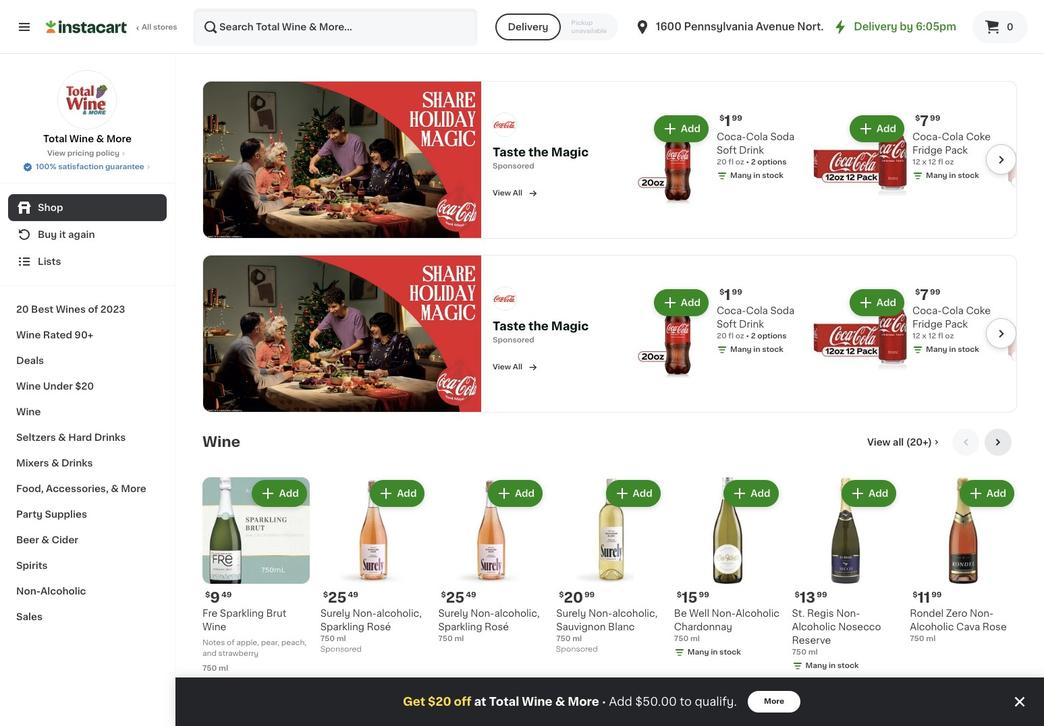 Task type: describe. For each thing, give the bounding box(es) containing it.
delivery for delivery by 6:05pm
[[854, 22, 897, 32]]

rondel
[[910, 610, 944, 619]]

wine rated 90+ link
[[8, 323, 167, 348]]

product group containing 13
[[792, 478, 899, 675]]

ml down strawberry
[[219, 666, 228, 673]]

ml inside st. regis non- alcoholic nosecco reserve 750 ml
[[808, 649, 818, 657]]

non- inside surely non-alcoholic, sauvignon blanc 750 ml
[[589, 610, 612, 619]]

x for coca cola icon
[[922, 333, 927, 340]]

more inside get $20 off at total wine & more • add $50.00 to qualify.
[[568, 697, 599, 708]]

by
[[900, 22, 913, 32]]

20 best wines of 2023 link
[[8, 297, 167, 323]]

deals
[[16, 356, 44, 366]]

$ 13 99
[[795, 591, 827, 606]]

alcoholic, for sponsored badge image corresponding to 20
[[612, 610, 658, 619]]

beer & cider
[[16, 536, 78, 545]]

0 horizontal spatial $20
[[75, 382, 94, 391]]

100% satisfaction guarantee
[[36, 163, 144, 171]]

pear,
[[261, 640, 279, 647]]

view pricing policy link
[[47, 148, 128, 159]]

avenue
[[756, 22, 795, 32]]

food, accessories, & more
[[16, 485, 146, 494]]

rondel zero non- alcoholic cava rose 750 ml
[[910, 610, 1007, 643]]

non- inside the rondel zero non- alcoholic cava rose 750 ml
[[970, 610, 994, 619]]

wines
[[56, 305, 86, 315]]

total wine & more link
[[43, 70, 132, 146]]

spirits
[[16, 562, 48, 571]]

non-alcoholic
[[16, 587, 86, 597]]

spo for coca cola image
[[493, 163, 508, 170]]

99 inside $ 15 99
[[699, 592, 709, 600]]

$ inside $ 9 49
[[205, 592, 210, 600]]

all for share holiday magic image corresponding to coca cola icon
[[513, 364, 522, 371]]

beer
[[16, 536, 39, 545]]

1600 pennsylvania avenue northwest button
[[634, 8, 853, 46]]

delivery button
[[496, 13, 561, 40]]

surely for 3rd product group from left
[[438, 610, 468, 619]]

wine rated 90+
[[16, 331, 93, 340]]

alcoholic for st.
[[792, 623, 836, 633]]

$ 25 49 for 3rd product group from left
[[441, 591, 476, 606]]

rated
[[43, 331, 72, 340]]

well
[[689, 610, 709, 619]]

buy
[[38, 230, 57, 240]]

9
[[210, 591, 220, 606]]

25 for 3rd product group from left
[[446, 591, 465, 606]]

2023
[[100, 305, 125, 315]]

deals link
[[8, 348, 167, 374]]

49 for product group containing 9
[[221, 592, 232, 600]]

buy it again
[[38, 230, 95, 240]]

90+
[[74, 331, 93, 340]]

3 alcoholic, from the left
[[494, 610, 540, 619]]

taste the magic spo nsored for coca cola image
[[493, 147, 589, 170]]

stores
[[153, 24, 177, 31]]

coke for coca cola icon
[[966, 306, 991, 316]]

1 for coca cola image
[[724, 114, 731, 128]]

delivery by 6:05pm
[[854, 22, 956, 32]]

seltzers & hard drinks link
[[8, 425, 167, 451]]

2 product group from the left
[[320, 478, 428, 658]]

brut
[[266, 610, 286, 619]]

$ 7 99 for coca cola image
[[915, 114, 940, 128]]

ml right peach, at the left bottom of page
[[337, 636, 346, 643]]

750 inside be well non-alcoholic chardonnay 750 ml
[[674, 636, 689, 643]]

qualify.
[[695, 697, 737, 708]]

mixers & drinks link
[[8, 451, 167, 477]]

wine under $20
[[16, 382, 94, 391]]

(20+)
[[906, 438, 932, 447]]

peach,
[[281, 640, 307, 647]]

1 horizontal spatial drinks
[[94, 433, 126, 443]]

taste for coca cola image
[[493, 147, 526, 158]]

to
[[680, 697, 692, 708]]

surely non-alcoholic, sauvignon blanc 750 ml
[[556, 610, 658, 643]]

magic for coca cola icon
[[551, 321, 589, 332]]

coca-cola soda soft drink 20 fl oz • 2 options for coca cola icon
[[717, 306, 795, 340]]

750 ml
[[202, 666, 228, 673]]

under
[[43, 382, 73, 391]]

reserve
[[792, 637, 831, 646]]

view all for coca cola icon
[[493, 364, 522, 371]]

$ 9 49
[[205, 591, 232, 606]]

non- inside be well non-alcoholic chardonnay 750 ml
[[712, 610, 736, 619]]

buy it again link
[[8, 221, 167, 248]]

nsored for coca cola image
[[508, 163, 534, 170]]

total inside get $20 off at total wine & more • add $50.00 to qualify.
[[489, 697, 519, 708]]

coke for coca cola image
[[966, 132, 991, 142]]

drink for coca cola icon
[[739, 320, 764, 329]]

party supplies
[[16, 510, 87, 520]]

regis
[[807, 610, 834, 619]]

st. regis non- alcoholic nosecco reserve 750 ml
[[792, 610, 881, 657]]

view all (20+) link
[[867, 436, 942, 449]]

guarantee
[[105, 163, 144, 171]]

beer & cider link
[[8, 528, 167, 553]]

shop link
[[8, 194, 167, 221]]

sales
[[16, 613, 43, 622]]

cava
[[956, 623, 980, 633]]

soda for coca cola image
[[770, 132, 795, 142]]

1600
[[656, 22, 682, 32]]

100%
[[36, 163, 56, 171]]

sponsored badge image for 25
[[320, 646, 361, 654]]

service type group
[[496, 13, 618, 40]]

satisfaction
[[58, 163, 103, 171]]

100% satisfaction guarantee button
[[22, 159, 152, 173]]

20 best wines of 2023
[[16, 305, 125, 315]]

treatment tracker modal dialog
[[175, 678, 1044, 727]]

mixers & drinks
[[16, 459, 93, 468]]

Search field
[[194, 9, 477, 45]]

view pricing policy
[[47, 150, 120, 157]]

notes
[[202, 640, 225, 647]]

accessories,
[[46, 485, 109, 494]]

alcoholic up sales link
[[41, 587, 86, 597]]

rosé for 2nd product group from left
[[367, 623, 391, 633]]

strawberry
[[218, 651, 259, 658]]

policy
[[96, 150, 120, 157]]

sparkling for 2nd product group from left
[[320, 623, 364, 633]]

750 inside st. regis non- alcoholic nosecco reserve 750 ml
[[792, 649, 807, 657]]

$ inside $ 13 99
[[795, 592, 800, 600]]

off
[[454, 697, 471, 708]]

it
[[59, 230, 66, 240]]

coca-cola coke fridge pack 12 x 12 fl oz for coca cola image
[[913, 132, 991, 166]]

$ 15 99
[[677, 591, 709, 606]]

alcoholic for rondel
[[910, 623, 954, 633]]

surely for product group containing 20
[[556, 610, 586, 619]]

apple,
[[236, 640, 259, 647]]

soda for coca cola icon
[[770, 306, 795, 316]]

7 for coca cola icon
[[920, 288, 929, 302]]

0 vertical spatial wine link
[[8, 400, 167, 425]]

all for coca cola image share holiday magic image
[[513, 190, 522, 197]]

be well non-alcoholic chardonnay 750 ml
[[674, 610, 780, 643]]

main content containing 1
[[175, 54, 1044, 727]]

$50.00
[[635, 697, 677, 708]]

$ 7 99 for coca cola icon
[[915, 288, 940, 302]]

and
[[202, 651, 216, 658]]

again
[[68, 230, 95, 240]]

rosé for 3rd product group from left
[[485, 623, 509, 633]]

sparkling inside fre sparkling brut wine
[[220, 610, 264, 619]]

wine inside 'link'
[[16, 408, 41, 417]]

lists link
[[8, 248, 167, 275]]

get
[[403, 697, 425, 708]]

share holiday magic image for coca cola image
[[203, 82, 481, 238]]

rose
[[983, 623, 1007, 633]]

blanc
[[608, 623, 635, 633]]

party supplies link
[[8, 502, 167, 528]]

product group containing 15
[[674, 478, 781, 662]]

pennsylvania
[[684, 22, 753, 32]]

view inside "link"
[[867, 438, 891, 447]]

hard
[[68, 433, 92, 443]]



Task type: vqa. For each thing, say whether or not it's contained in the screenshot.
Gourmet within the Orville Redenbacher's Original Gourmet White Popcorn Kernels
no



Task type: locate. For each thing, give the bounding box(es) containing it.
7 product group from the left
[[910, 478, 1017, 645]]

1 vertical spatial magic
[[551, 321, 589, 332]]

2 x from the top
[[922, 333, 927, 340]]

taste down coca cola icon
[[493, 321, 526, 332]]

$ 7 99
[[915, 114, 940, 128], [915, 288, 940, 302]]

2 coca-cola coke fridge pack 12 x 12 fl oz from the top
[[913, 306, 991, 340]]

wine link inside item carousel region
[[202, 434, 240, 451]]

0 vertical spatial nsored
[[508, 163, 534, 170]]

2 vertical spatial •
[[602, 697, 606, 708]]

2 for coca cola image
[[751, 159, 756, 166]]

1 vertical spatial nsored
[[508, 337, 534, 344]]

1 vertical spatial view all
[[493, 364, 522, 371]]

x for coca cola image
[[922, 159, 927, 166]]

1 7 from the top
[[920, 114, 929, 128]]

2 options from the top
[[758, 333, 787, 340]]

0 horizontal spatial sparkling
[[220, 610, 264, 619]]

coca-cola coke fridge pack 12 x 12 fl oz for coca cola icon
[[913, 306, 991, 340]]

1 vertical spatial drinks
[[61, 459, 93, 468]]

1 vertical spatial x
[[922, 333, 927, 340]]

spirits link
[[8, 553, 167, 579]]

2 view all from the top
[[493, 364, 522, 371]]

2 horizontal spatial alcoholic,
[[612, 610, 658, 619]]

magic for coca cola image
[[551, 147, 589, 158]]

1 1 from the top
[[724, 114, 731, 128]]

total wine & more
[[43, 134, 132, 144]]

1 vertical spatial fridge
[[913, 320, 943, 329]]

0 vertical spatial coke
[[966, 132, 991, 142]]

6 product group from the left
[[792, 478, 899, 675]]

of inside notes of apple, pear, peach, and strawberry
[[227, 640, 235, 647]]

1 horizontal spatial rosé
[[485, 623, 509, 633]]

cider
[[52, 536, 78, 545]]

surely non-alcoholic, sparkling rosé 750 ml for 2nd product group from left
[[320, 610, 422, 643]]

0 vertical spatial the
[[528, 147, 549, 158]]

750 inside the rondel zero non- alcoholic cava rose 750 ml
[[910, 636, 924, 643]]

of left 2023 on the top left of page
[[88, 305, 98, 315]]

0 horizontal spatial total
[[43, 134, 67, 144]]

alcoholic, inside surely non-alcoholic, sauvignon blanc 750 ml
[[612, 610, 658, 619]]

1 vertical spatial pack
[[945, 320, 968, 329]]

1 pack from the top
[[945, 146, 968, 155]]

ml down sauvignon
[[572, 636, 582, 643]]

alcoholic for be
[[736, 610, 780, 619]]

northwest
[[797, 22, 853, 32]]

13
[[800, 591, 815, 606]]

1 2 from the top
[[751, 159, 756, 166]]

0 vertical spatial coca-cola coke fridge pack 12 x 12 fl oz
[[913, 132, 991, 166]]

& inside get $20 off at total wine & more • add $50.00 to qualify.
[[555, 697, 565, 708]]

1 coke from the top
[[966, 132, 991, 142]]

1600 pennsylvania avenue northwest
[[656, 22, 853, 32]]

$20
[[75, 382, 94, 391], [428, 697, 451, 708]]

49 for 3rd product group from left
[[466, 592, 476, 600]]

0 horizontal spatial delivery
[[508, 22, 548, 32]]

nsored down coca cola icon
[[508, 337, 534, 344]]

2 for coca cola icon
[[751, 333, 756, 340]]

0 vertical spatial taste the magic spo nsored
[[493, 147, 589, 170]]

taste the magic spo nsored
[[493, 147, 589, 170], [493, 321, 589, 344]]

surely inside surely non-alcoholic, sauvignon blanc 750 ml
[[556, 610, 586, 619]]

0 vertical spatial pack
[[945, 146, 968, 155]]

1 taste from the top
[[493, 147, 526, 158]]

0 horizontal spatial rosé
[[367, 623, 391, 633]]

1 horizontal spatial wine link
[[202, 434, 240, 451]]

pack for coca cola icon
[[945, 320, 968, 329]]

0 vertical spatial $ 7 99
[[915, 114, 940, 128]]

0 vertical spatial options
[[758, 159, 787, 166]]

1 drink from the top
[[739, 146, 764, 155]]

$ 1 99 for coca cola image
[[719, 114, 742, 128]]

6:05pm
[[916, 22, 956, 32]]

2 coke from the top
[[966, 306, 991, 316]]

0 vertical spatial 7
[[920, 114, 929, 128]]

99 inside $ 20 99
[[584, 592, 595, 600]]

surely for 2nd product group from left
[[320, 610, 350, 619]]

1 x from the top
[[922, 159, 927, 166]]

0 vertical spatial spo
[[493, 163, 508, 170]]

0 horizontal spatial of
[[88, 305, 98, 315]]

0 vertical spatial share holiday magic image
[[203, 82, 481, 238]]

pricing
[[67, 150, 94, 157]]

2 $ 7 99 from the top
[[915, 288, 940, 302]]

alcoholic down 'rondel'
[[910, 623, 954, 633]]

2 2 from the top
[[751, 333, 756, 340]]

seltzers & hard drinks
[[16, 433, 126, 443]]

soft
[[717, 146, 737, 155], [717, 320, 737, 329]]

2 sponsored badge image from the left
[[320, 646, 361, 654]]

spo down coca cola icon
[[493, 337, 508, 344]]

1 horizontal spatial $ 25 49
[[441, 591, 476, 606]]

0 vertical spatial soda
[[770, 132, 795, 142]]

nsored for coca cola icon
[[508, 337, 534, 344]]

cola
[[746, 132, 768, 142], [942, 132, 964, 142], [746, 306, 768, 316], [942, 306, 964, 316]]

1 surely non-alcoholic, sparkling rosé 750 ml from the left
[[320, 610, 422, 643]]

spo down coca cola image
[[493, 163, 508, 170]]

alcoholic up reserve
[[792, 623, 836, 633]]

product group containing 11
[[910, 478, 1017, 645]]

•
[[746, 159, 749, 166], [746, 333, 749, 340], [602, 697, 606, 708]]

be
[[674, 610, 687, 619]]

0 vertical spatial magic
[[551, 147, 589, 158]]

spo
[[493, 163, 508, 170], [493, 337, 508, 344]]

1 coca-cola soda soft drink 20 fl oz • 2 options from the top
[[717, 132, 795, 166]]

surely non-alcoholic, sparkling rosé 750 ml
[[320, 610, 422, 643], [438, 610, 540, 643]]

1 share holiday magic image from the top
[[203, 82, 481, 238]]

1 vertical spatial soft
[[717, 320, 737, 329]]

0 button
[[973, 11, 1028, 43]]

2 the from the top
[[528, 321, 549, 332]]

1 vertical spatial 7
[[920, 288, 929, 302]]

2 drink from the top
[[739, 320, 764, 329]]

1 $ 25 49 from the left
[[323, 591, 358, 606]]

ml
[[572, 636, 582, 643], [337, 636, 346, 643], [455, 636, 464, 643], [690, 636, 700, 643], [926, 636, 936, 643], [808, 649, 818, 657], [219, 666, 228, 673]]

1 vertical spatial total
[[489, 697, 519, 708]]

2 horizontal spatial 49
[[466, 592, 476, 600]]

0 vertical spatial total
[[43, 134, 67, 144]]

1 vertical spatial 1
[[724, 288, 731, 302]]

None search field
[[193, 8, 478, 46]]

many in stock
[[730, 172, 784, 179], [926, 172, 979, 179], [730, 346, 784, 353], [926, 346, 979, 353], [688, 649, 741, 657], [806, 663, 859, 670]]

0 vertical spatial $ 1 99
[[719, 114, 742, 128]]

taste down coca cola image
[[493, 147, 526, 158]]

view all for coca cola image
[[493, 190, 522, 197]]

non- inside st. regis non- alcoholic nosecco reserve 750 ml
[[836, 610, 860, 619]]

product group containing 20
[[556, 478, 663, 658]]

ml inside the rondel zero non- alcoholic cava rose 750 ml
[[926, 636, 936, 643]]

1 vertical spatial coke
[[966, 306, 991, 316]]

alcoholic inside st. regis non- alcoholic nosecco reserve 750 ml
[[792, 623, 836, 633]]

share holiday magic image
[[203, 82, 481, 238], [203, 256, 481, 412]]

alcoholic inside be well non-alcoholic chardonnay 750 ml
[[736, 610, 780, 619]]

coca-cola soda soft drink 20 fl oz • 2 options for coca cola image
[[717, 132, 795, 166]]

2 taste from the top
[[493, 321, 526, 332]]

2 $ 25 49 from the left
[[441, 591, 476, 606]]

0 vertical spatial drink
[[739, 146, 764, 155]]

coca-cola coke fridge pack 12 x 12 fl oz
[[913, 132, 991, 166], [913, 306, 991, 340]]

taste the magic spo nsored for coca cola icon
[[493, 321, 589, 344]]

mixers
[[16, 459, 49, 468]]

$20 left off
[[428, 697, 451, 708]]

0 horizontal spatial sponsored badge image
[[320, 646, 361, 654]]

1 vertical spatial the
[[528, 321, 549, 332]]

alcoholic,
[[612, 610, 658, 619], [376, 610, 422, 619], [494, 610, 540, 619]]

sponsored badge image
[[556, 646, 597, 654], [320, 646, 361, 654]]

1 rosé from the left
[[367, 623, 391, 633]]

drinks right hard
[[94, 433, 126, 443]]

st.
[[792, 610, 805, 619]]

25
[[328, 591, 347, 606], [446, 591, 465, 606]]

ml up off
[[455, 636, 464, 643]]

1 horizontal spatial delivery
[[854, 22, 897, 32]]

pack for coca cola image
[[945, 146, 968, 155]]

options for coca cola image
[[758, 159, 787, 166]]

fre
[[202, 610, 218, 619]]

2 magic from the top
[[551, 321, 589, 332]]

ml down chardonnay
[[690, 636, 700, 643]]

drinks up accessories,
[[61, 459, 93, 468]]

$ 1 99 for coca cola icon
[[719, 288, 742, 302]]

2 25 from the left
[[446, 591, 465, 606]]

2 horizontal spatial sparkling
[[438, 623, 482, 633]]

1 horizontal spatial sponsored badge image
[[556, 646, 597, 654]]

1 vertical spatial coca-cola soda soft drink 20 fl oz • 2 options
[[717, 306, 795, 340]]

1 vertical spatial $ 7 99
[[915, 288, 940, 302]]

$
[[719, 115, 724, 122], [915, 115, 920, 122], [719, 289, 724, 296], [915, 289, 920, 296], [205, 592, 210, 600], [559, 592, 564, 600], [323, 592, 328, 600], [441, 592, 446, 600], [677, 592, 682, 600], [795, 592, 800, 600], [913, 592, 918, 600]]

1 options from the top
[[758, 159, 787, 166]]

sparkling
[[220, 610, 264, 619], [320, 623, 364, 633], [438, 623, 482, 633]]

4 product group from the left
[[556, 478, 663, 658]]

ml inside be well non-alcoholic chardonnay 750 ml
[[690, 636, 700, 643]]

delivery by 6:05pm link
[[832, 19, 956, 35]]

25 for 2nd product group from left
[[328, 591, 347, 606]]

1 vertical spatial options
[[758, 333, 787, 340]]

0 vertical spatial 1
[[724, 114, 731, 128]]

alcoholic, for sponsored badge image related to 25
[[376, 610, 422, 619]]

1 vertical spatial share holiday magic image
[[203, 256, 481, 412]]

1 vertical spatial of
[[227, 640, 235, 647]]

1 horizontal spatial sparkling
[[320, 623, 364, 633]]

1 vertical spatial taste the magic spo nsored
[[493, 321, 589, 344]]

$20 down deals "link"
[[75, 382, 94, 391]]

drink for coca cola image
[[739, 146, 764, 155]]

7 for coca cola image
[[920, 114, 929, 128]]

0 vertical spatial fridge
[[913, 146, 943, 155]]

1 $ 1 99 from the top
[[719, 114, 742, 128]]

3 49 from the left
[[466, 592, 476, 600]]

1 $ 7 99 from the top
[[915, 114, 940, 128]]

2 1 from the top
[[724, 288, 731, 302]]

1 fridge from the top
[[913, 146, 943, 155]]

wine inside get $20 off at total wine & more • add $50.00 to qualify.
[[522, 697, 553, 708]]

all
[[893, 438, 904, 447]]

2 soft from the top
[[717, 320, 737, 329]]

fre sparkling brut wine
[[202, 610, 286, 633]]

2 49 from the left
[[348, 592, 358, 600]]

coca cola image
[[493, 113, 517, 137]]

$ inside $ 15 99
[[677, 592, 682, 600]]

3 product group from the left
[[438, 478, 545, 645]]

49
[[221, 592, 232, 600], [348, 592, 358, 600], [466, 592, 476, 600]]

wine inside fre sparkling brut wine
[[202, 623, 226, 633]]

1 horizontal spatial 49
[[348, 592, 358, 600]]

2 coca-cola soda soft drink 20 fl oz • 2 options from the top
[[717, 306, 795, 340]]

0 vertical spatial $20
[[75, 382, 94, 391]]

$ inside $ 20 99
[[559, 592, 564, 600]]

spo for coca cola icon
[[493, 337, 508, 344]]

wine link
[[8, 400, 167, 425], [202, 434, 240, 451]]

1 horizontal spatial $20
[[428, 697, 451, 708]]

taste the magic spo nsored down coca cola icon
[[493, 321, 589, 344]]

• for coca cola image
[[746, 159, 749, 166]]

$ 25 49 for 2nd product group from left
[[323, 591, 358, 606]]

2 pack from the top
[[945, 320, 968, 329]]

1 vertical spatial 2
[[751, 333, 756, 340]]

0
[[1007, 22, 1014, 32]]

instacart logo image
[[46, 19, 127, 35]]

1 coca-cola coke fridge pack 12 x 12 fl oz from the top
[[913, 132, 991, 166]]

ml down reserve
[[808, 649, 818, 657]]

3 surely from the left
[[438, 610, 468, 619]]

2 taste the magic spo nsored from the top
[[493, 321, 589, 344]]

1 soft from the top
[[717, 146, 737, 155]]

2 share holiday magic image from the top
[[203, 256, 481, 412]]

all stores
[[142, 24, 177, 31]]

99 inside $ 13 99
[[817, 592, 827, 600]]

0 vertical spatial coca-cola soda soft drink 20 fl oz • 2 options
[[717, 132, 795, 166]]

$20 inside get $20 off at total wine & more • add $50.00 to qualify.
[[428, 697, 451, 708]]

2 vertical spatial all
[[513, 364, 522, 371]]

fridge
[[913, 146, 943, 155], [913, 320, 943, 329]]

oz
[[735, 159, 744, 166], [945, 159, 954, 166], [735, 333, 744, 340], [945, 333, 954, 340]]

1 horizontal spatial 25
[[446, 591, 465, 606]]

1 sponsored badge image from the left
[[556, 646, 597, 654]]

shop
[[38, 203, 63, 213]]

ml inside surely non-alcoholic, sauvignon blanc 750 ml
[[572, 636, 582, 643]]

1 horizontal spatial surely non-alcoholic, sparkling rosé 750 ml
[[438, 610, 540, 643]]

2 7 from the top
[[920, 288, 929, 302]]

of inside 20 best wines of 2023 link
[[88, 305, 98, 315]]

0 vertical spatial drinks
[[94, 433, 126, 443]]

seltzers
[[16, 433, 56, 443]]

1 taste the magic spo nsored from the top
[[493, 147, 589, 170]]

surely
[[556, 610, 586, 619], [320, 610, 350, 619], [438, 610, 468, 619]]

chardonnay
[[674, 623, 732, 633]]

more
[[106, 134, 132, 144], [121, 485, 146, 494], [568, 697, 599, 708], [764, 699, 784, 706]]

2 rosé from the left
[[485, 623, 509, 633]]

0 vertical spatial soft
[[717, 146, 737, 155]]

sponsored badge image right peach, at the left bottom of page
[[320, 646, 361, 654]]

0 horizontal spatial $ 25 49
[[323, 591, 358, 606]]

1 horizontal spatial alcoholic,
[[494, 610, 540, 619]]

alcoholic inside the rondel zero non- alcoholic cava rose 750 ml
[[910, 623, 954, 633]]

options for coca cola icon
[[758, 333, 787, 340]]

x
[[922, 159, 927, 166], [922, 333, 927, 340]]

0 vertical spatial view all
[[493, 190, 522, 197]]

1 vertical spatial coca-cola coke fridge pack 12 x 12 fl oz
[[913, 306, 991, 340]]

the
[[528, 147, 549, 158], [528, 321, 549, 332]]

party
[[16, 510, 43, 520]]

1 horizontal spatial total
[[489, 697, 519, 708]]

zero
[[946, 610, 967, 619]]

delivery for delivery
[[508, 22, 548, 32]]

1 vertical spatial •
[[746, 333, 749, 340]]

$ inside the $ 11 99
[[913, 592, 918, 600]]

delivery inside button
[[508, 22, 548, 32]]

5 product group from the left
[[674, 478, 781, 662]]

taste the magic spo nsored down coca cola image
[[493, 147, 589, 170]]

15
[[682, 591, 698, 606]]

2 fridge from the top
[[913, 320, 943, 329]]

coke
[[966, 132, 991, 142], [966, 306, 991, 316]]

product group containing 9
[[202, 478, 310, 675]]

1 alcoholic, from the left
[[612, 610, 658, 619]]

1 the from the top
[[528, 147, 549, 158]]

stock
[[762, 172, 784, 179], [958, 172, 979, 179], [762, 346, 784, 353], [958, 346, 979, 353], [720, 649, 741, 657], [837, 663, 859, 670]]

1 horizontal spatial of
[[227, 640, 235, 647]]

ml down 'rondel'
[[926, 636, 936, 643]]

1 spo from the top
[[493, 163, 508, 170]]

alcoholic
[[41, 587, 86, 597], [736, 610, 780, 619], [792, 623, 836, 633], [910, 623, 954, 633]]

the for coca cola icon
[[528, 321, 549, 332]]

11
[[918, 591, 930, 606]]

1 vertical spatial wine link
[[202, 434, 240, 451]]

non-alcoholic link
[[8, 579, 167, 605]]

food, accessories, & more link
[[8, 477, 167, 502]]

&
[[96, 134, 104, 144], [58, 433, 66, 443], [51, 459, 59, 468], [111, 485, 119, 494], [41, 536, 49, 545], [555, 697, 565, 708]]

0 vertical spatial all
[[142, 24, 151, 31]]

$ 20 99
[[559, 591, 595, 606]]

1 vertical spatial soda
[[770, 306, 795, 316]]

nsored down coca cola image
[[508, 163, 534, 170]]

1 vertical spatial drink
[[739, 320, 764, 329]]

total wine & more logo image
[[58, 70, 117, 130]]

0 horizontal spatial wine link
[[8, 400, 167, 425]]

add
[[681, 124, 701, 134], [877, 124, 896, 134], [681, 298, 701, 308], [877, 298, 896, 308], [279, 489, 299, 498], [397, 489, 417, 498], [515, 489, 535, 498], [633, 489, 653, 498], [751, 489, 770, 498], [869, 489, 888, 498], [987, 489, 1006, 498], [609, 697, 632, 708]]

coca-
[[717, 132, 746, 142], [913, 132, 942, 142], [717, 306, 746, 316], [913, 306, 942, 316]]

best
[[31, 305, 54, 315]]

0 vertical spatial taste
[[493, 147, 526, 158]]

• inside get $20 off at total wine & more • add $50.00 to qualify.
[[602, 697, 606, 708]]

fridge for coca cola icon
[[913, 320, 943, 329]]

add inside get $20 off at total wine & more • add $50.00 to qualify.
[[609, 697, 632, 708]]

1 vertical spatial spo
[[493, 337, 508, 344]]

0 horizontal spatial drinks
[[61, 459, 93, 468]]

coca cola image
[[493, 287, 517, 311]]

$ 25 49
[[323, 591, 358, 606], [441, 591, 476, 606]]

item carousel region
[[202, 429, 1017, 688]]

share holiday magic image for coca cola icon
[[203, 256, 481, 412]]

2 nsored from the top
[[508, 337, 534, 344]]

total up 100% on the top left
[[43, 134, 67, 144]]

surely non-alcoholic, sparkling rosé 750 ml for 3rd product group from left
[[438, 610, 540, 643]]

1 vertical spatial taste
[[493, 321, 526, 332]]

0 vertical spatial x
[[922, 159, 927, 166]]

2 $ 1 99 from the top
[[719, 288, 742, 302]]

0 vertical spatial •
[[746, 159, 749, 166]]

• for coca cola icon
[[746, 333, 749, 340]]

1 soda from the top
[[770, 132, 795, 142]]

99 inside the $ 11 99
[[932, 592, 942, 600]]

1 product group from the left
[[202, 478, 310, 675]]

2 soda from the top
[[770, 306, 795, 316]]

$ 11 99
[[913, 591, 942, 606]]

1 vertical spatial $20
[[428, 697, 451, 708]]

1 nsored from the top
[[508, 163, 534, 170]]

1 surely from the left
[[556, 610, 586, 619]]

2 alcoholic, from the left
[[376, 610, 422, 619]]

0 vertical spatial of
[[88, 305, 98, 315]]

1 49 from the left
[[221, 592, 232, 600]]

0 horizontal spatial surely
[[320, 610, 350, 619]]

0 horizontal spatial 25
[[328, 591, 347, 606]]

750 inside surely non-alcoholic, sauvignon blanc 750 ml
[[556, 636, 571, 643]]

2 surely non-alcoholic, sparkling rosé 750 ml from the left
[[438, 610, 540, 643]]

of up strawberry
[[227, 640, 235, 647]]

2 spo from the top
[[493, 337, 508, 344]]

20
[[717, 159, 727, 166], [16, 305, 29, 315], [717, 333, 727, 340], [564, 591, 583, 606]]

1 horizontal spatial surely
[[438, 610, 468, 619]]

more button
[[748, 692, 801, 713]]

sponsored badge image down sauvignon
[[556, 646, 597, 654]]

2 surely from the left
[[320, 610, 350, 619]]

at
[[474, 697, 486, 708]]

1 vertical spatial all
[[513, 190, 522, 197]]

20 inside product group
[[564, 591, 583, 606]]

sparkling for 3rd product group from left
[[438, 623, 482, 633]]

1 for coca cola icon
[[724, 288, 731, 302]]

1 magic from the top
[[551, 147, 589, 158]]

soda
[[770, 132, 795, 142], [770, 306, 795, 316]]

product group
[[202, 478, 310, 675], [320, 478, 428, 658], [438, 478, 545, 645], [556, 478, 663, 658], [674, 478, 781, 662], [792, 478, 899, 675], [910, 478, 1017, 645]]

the for coca cola image
[[528, 147, 549, 158]]

1 25 from the left
[[328, 591, 347, 606]]

magic
[[551, 147, 589, 158], [551, 321, 589, 332]]

1 view all from the top
[[493, 190, 522, 197]]

1 vertical spatial $ 1 99
[[719, 288, 742, 302]]

total right at
[[489, 697, 519, 708]]

0 horizontal spatial surely non-alcoholic, sparkling rosé 750 ml
[[320, 610, 422, 643]]

taste for coca cola icon
[[493, 321, 526, 332]]

main content
[[175, 54, 1044, 727]]

soft for coca cola icon
[[717, 320, 737, 329]]

0 horizontal spatial alcoholic,
[[376, 610, 422, 619]]

0 vertical spatial 2
[[751, 159, 756, 166]]

lists
[[38, 257, 61, 267]]

49 for 2nd product group from left
[[348, 592, 358, 600]]

fridge for coca cola image
[[913, 146, 943, 155]]

soft for coca cola image
[[717, 146, 737, 155]]

non-
[[16, 587, 41, 597], [589, 610, 612, 619], [353, 610, 376, 619], [471, 610, 494, 619], [712, 610, 736, 619], [836, 610, 860, 619], [970, 610, 994, 619]]

2 horizontal spatial surely
[[556, 610, 586, 619]]

49 inside $ 9 49
[[221, 592, 232, 600]]

alcoholic left the st.
[[736, 610, 780, 619]]

sponsored badge image for 20
[[556, 646, 597, 654]]

0 horizontal spatial 49
[[221, 592, 232, 600]]

more inside button
[[764, 699, 784, 706]]



